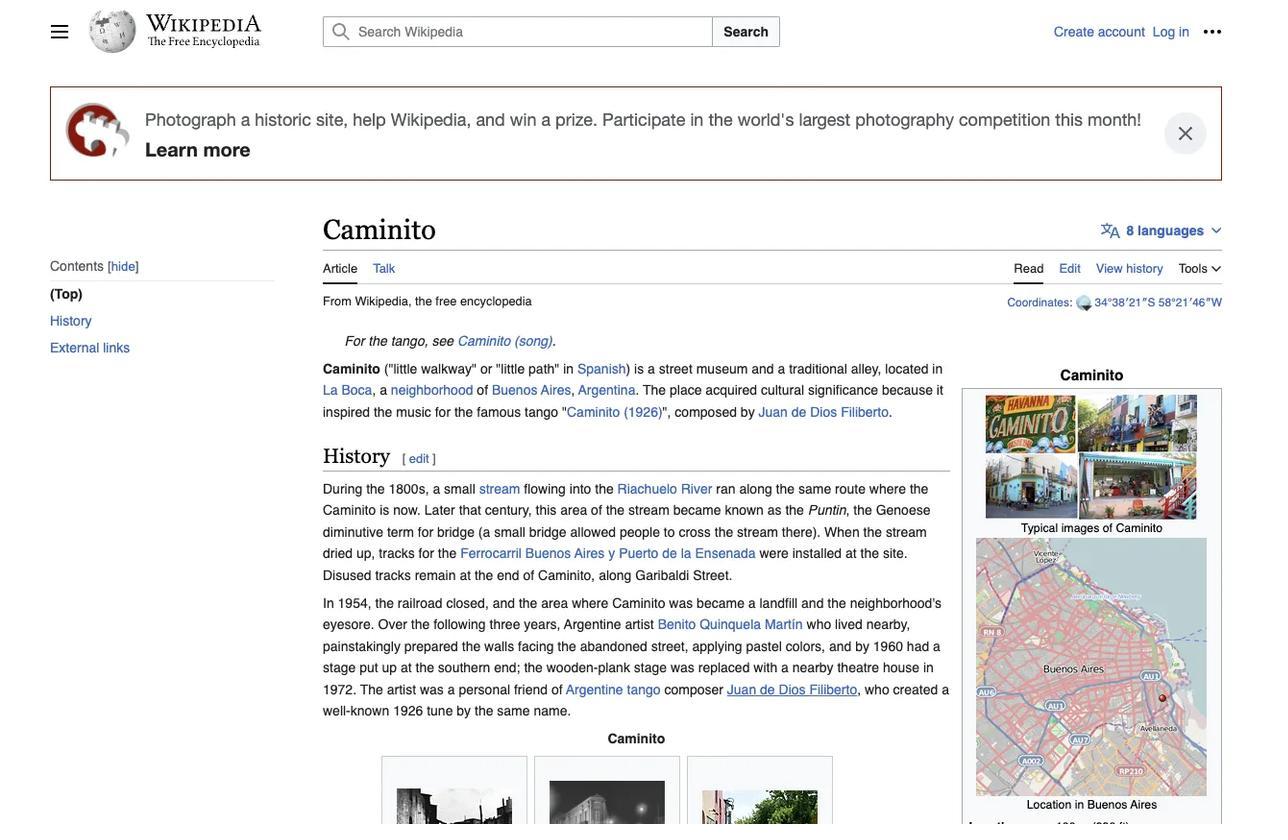 Task type: describe. For each thing, give the bounding box(es) containing it.
languages
[[1138, 223, 1205, 238]]

the up years,
[[519, 596, 538, 611]]

that
[[459, 503, 482, 519]]

argentine tango link
[[566, 682, 661, 698]]

riachuelo river link
[[618, 482, 713, 497]]

1 vertical spatial buenos
[[526, 546, 571, 562]]

(1926)
[[624, 404, 663, 420]]

8
[[1127, 223, 1135, 238]]

nearby,
[[867, 618, 911, 633]]

wikipedia image
[[146, 14, 262, 32]]

stream up were
[[738, 525, 779, 540]]

personal tools navigation
[[1055, 16, 1229, 47]]

music
[[396, 404, 432, 420]]

history inside caminito element
[[323, 445, 390, 468]]

area inside ran along the same route where the caminito is now. later that century, this area of the stream became known as the
[[561, 503, 588, 519]]

the left site.
[[861, 546, 880, 562]]

the down ferrocarril
[[475, 568, 494, 583]]

garibaldi
[[636, 568, 690, 583]]

, inside , who created a well-known 1926 tune by the same name.
[[858, 682, 862, 698]]

caminito main content
[[315, 204, 1234, 825]]

"little
[[496, 361, 525, 377]]

benito quinquela martín
[[658, 618, 803, 633]]

the left music
[[374, 404, 393, 420]]

2 vertical spatial for
[[419, 546, 435, 562]]

wikipedia, inside photograph a historic site, help wikipedia, and win a prize. participate in the world's largest photography competition this month! learn more
[[391, 110, 471, 130]]

same inside ran along the same route where the caminito is now. later that century, this area of the stream became known as the
[[799, 482, 832, 497]]

the caminito in 1960, newly restored image
[[550, 782, 665, 825]]

flowing
[[524, 482, 566, 497]]

, right la
[[372, 383, 376, 398]]

inspired
[[323, 404, 370, 420]]

because
[[883, 383, 933, 398]]

during the 1800s, a small stream flowing into the riachuelo river
[[323, 482, 713, 497]]

path"
[[529, 361, 560, 377]]

and inside caminito ("little walkway" or "little path" in spanish ) is a street museum and a traditional alley, located in la boca , a neighborhood of buenos aires , argentina
[[752, 361, 775, 377]]

0 horizontal spatial small
[[444, 482, 476, 497]]

0 vertical spatial .
[[553, 333, 556, 349]]

tango,
[[391, 333, 428, 349]]

the up southern
[[462, 639, 481, 654]]

0 vertical spatial history
[[50, 314, 92, 329]]

three
[[490, 618, 521, 633]]

1 vertical spatial aires
[[575, 546, 605, 562]]

benito
[[658, 618, 696, 633]]

up
[[382, 661, 397, 676]]

caminito (1926) link
[[567, 404, 663, 420]]

the right during
[[366, 482, 385, 497]]

for inside . the place acquired cultural significance because it inspired the music for the famous tango "
[[435, 404, 451, 420]]

search button
[[713, 16, 781, 47]]

ensenada
[[696, 546, 756, 562]]

spanish
[[578, 361, 626, 377]]

a up cultural
[[778, 361, 786, 377]]

the up ensenada at the right of page
[[715, 525, 734, 540]]

1 vertical spatial for
[[418, 525, 434, 540]]

cross
[[679, 525, 711, 540]]

1 vertical spatial juan de dios filiberto link
[[728, 682, 858, 698]]

house
[[883, 661, 920, 676]]

0 horizontal spatial de
[[663, 546, 678, 562]]

of right images
[[1103, 522, 1113, 536]]

the up lived
[[828, 596, 847, 611]]

site,
[[316, 110, 348, 130]]

, who created a well-known 1926 tune by the same name.
[[323, 682, 950, 719]]

the caminito in its days as a railway lot, 1939 image
[[397, 789, 512, 825]]

caminito up talk link
[[323, 214, 436, 245]]

in right path"
[[564, 361, 574, 377]]

. inside . the place acquired cultural significance because it inspired the music for the famous tango "
[[636, 383, 640, 398]]

view history link
[[1097, 250, 1164, 282]]

century,
[[485, 503, 532, 519]]

nearby
[[793, 661, 834, 676]]

caminito image
[[1160, 695, 1167, 703]]

railroad
[[398, 596, 443, 611]]

2 vertical spatial was
[[420, 682, 444, 698]]

[
[[403, 452, 406, 466]]

is inside ran along the same route where the caminito is now. later that century, this area of the stream became known as the
[[380, 503, 390, 519]]

closed,
[[446, 596, 489, 611]]

the up genoese
[[910, 482, 929, 497]]

applying
[[693, 639, 743, 654]]

stream up the century,
[[479, 482, 521, 497]]

1926
[[393, 704, 423, 719]]

pastel
[[747, 639, 782, 654]]

0 horizontal spatial dios
[[779, 682, 806, 698]]

location in buenos aires
[[1027, 799, 1158, 812]]

with
[[754, 661, 778, 676]]

up,
[[357, 546, 375, 562]]

(a
[[479, 525, 491, 540]]

for the tango, see caminito (song) .
[[345, 333, 556, 349]]

walls
[[485, 639, 515, 654]]

caminito down , who created a well-known 1926 tune by the same name.
[[608, 732, 666, 747]]

the left free on the top
[[415, 294, 432, 308]]

the left famous
[[455, 404, 473, 420]]

walkway"
[[421, 361, 477, 377]]

by inside , who created a well-known 1926 tune by the same name.
[[457, 704, 471, 719]]

and inside photograph a historic site, help wikipedia, and win a prize. participate in the world's largest photography competition this month! learn more
[[476, 110, 505, 130]]

and right landfill
[[802, 596, 824, 611]]

who inside , who created a well-known 1926 tune by the same name.
[[865, 682, 890, 698]]

ferrocarril buenos aires y puerto de la ensenada link
[[461, 546, 756, 562]]

the up the remain
[[438, 546, 457, 562]]

caminito down argentina link
[[567, 404, 620, 420]]

1 horizontal spatial tango
[[627, 682, 661, 698]]

la boca link
[[323, 383, 372, 398]]

caminito,
[[539, 568, 595, 583]]

account
[[1099, 24, 1146, 39]]

tracks inside were installed at the site. disused tracks remain at the end of caminito, along garibaldi street.
[[375, 568, 411, 583]]

martín
[[765, 618, 803, 633]]

where inside in 1954, the railroad closed, and the area where caminito was became a landfill and the neighborhood's eyesore. over the following three years, argentine artist
[[572, 596, 609, 611]]

photograph
[[145, 110, 236, 130]]

a inside , who created a well-known 1926 tune by the same name.
[[942, 682, 950, 698]]

hide image
[[1177, 124, 1196, 143]]

this inside ran along the same route where the caminito is now. later that century, this area of the stream became known as the
[[536, 503, 557, 519]]

at inside who lived nearby, painstakingly prepared the walls facing the abandoned street, applying pastel colors, and by 1960 had a stage put up at the southern end; the wooden-plank stage was replaced with a nearby theatre house in 1972. the artist was a personal friend of
[[401, 661, 412, 676]]

neighborhood's
[[851, 596, 942, 611]]

8 languages
[[1127, 223, 1205, 238]]

location
[[1027, 799, 1072, 812]]

2 vertical spatial de
[[761, 682, 776, 698]]

artist inside who lived nearby, painstakingly prepared the walls facing the abandoned street, applying pastel colors, and by 1960 had a stage put up at the southern end; the wooden-plank stage was replaced with a nearby theatre house in 1972. the artist was a personal friend of
[[387, 682, 416, 698]]

the up allowed
[[606, 503, 625, 519]]

more
[[203, 138, 251, 161]]

photography
[[856, 110, 955, 130]]

the down "route"
[[854, 503, 873, 519]]

over
[[378, 618, 408, 633]]

aires inside caminito ("little walkway" or "little path" in spanish ) is a street museum and a traditional alley, located in la boca , a neighborhood of buenos aires , argentina
[[541, 383, 572, 398]]

landfill
[[760, 596, 798, 611]]

free
[[436, 294, 457, 308]]

history link
[[50, 308, 275, 335]]

article link
[[323, 250, 358, 284]]

prepared
[[405, 639, 458, 654]]

of inside caminito ("little walkway" or "little path" in spanish ) is a street museum and a traditional alley, located in la boca , a neighborhood of buenos aires , argentina
[[477, 383, 488, 398]]

became inside ran along the same route where the caminito is now. later that century, this area of the stream became known as the
[[674, 503, 722, 519]]

tools
[[1179, 262, 1209, 276]]

read link
[[1015, 250, 1044, 284]]

artist inside in 1954, the railroad closed, and the area where caminito was became a landfill and the neighborhood's eyesore. over the following three years, argentine artist
[[625, 618, 654, 633]]

a right "boca"
[[380, 383, 387, 398]]

in right location
[[1076, 799, 1085, 812]]

language progressive image
[[1102, 221, 1121, 240]]

who inside who lived nearby, painstakingly prepared the walls facing the abandoned street, applying pastel colors, and by 1960 had a stage put up at the southern end; the wooden-plank stage was replaced with a nearby theatre house in 1972. the artist was a personal friend of
[[807, 618, 832, 633]]

caminito inside in 1954, the railroad closed, and the area where caminito was became a landfill and the neighborhood's eyesore. over the following three years, argentine artist
[[613, 596, 666, 611]]

installed
[[793, 546, 842, 562]]

0 vertical spatial filiberto
[[841, 404, 889, 420]]

in up it
[[933, 361, 943, 377]]

2 horizontal spatial de
[[792, 404, 807, 420]]

1 vertical spatial juan
[[728, 682, 757, 698]]

painstakingly
[[323, 639, 401, 654]]

theatre
[[838, 661, 880, 676]]

boca
[[342, 383, 372, 398]]

a right ')'
[[648, 361, 656, 377]]

and up three
[[493, 596, 515, 611]]

street.
[[693, 568, 733, 583]]

in inside photograph a historic site, help wikipedia, and win a prize. participate in the world's largest photography competition this month! learn more
[[691, 110, 704, 130]]

, the genoese diminutive term for bridge (a small bridge allowed people to cross the stream there). when the stream dried up, tracks for the
[[323, 503, 931, 562]]

caminito right images
[[1117, 522, 1163, 536]]

ferrocarril
[[461, 546, 522, 562]]

a up tune
[[448, 682, 455, 698]]

1 horizontal spatial at
[[460, 568, 471, 583]]

1 vertical spatial was
[[671, 661, 695, 676]]

cultural
[[761, 383, 805, 398]]

lived
[[836, 618, 863, 633]]

month!
[[1088, 110, 1142, 130]]

genoese
[[876, 503, 931, 519]]

2 horizontal spatial .
[[889, 404, 893, 420]]

became inside in 1954, the railroad closed, and the area where caminito was became a landfill and the neighborhood's eyesore. over the following three years, argentine artist
[[697, 596, 745, 611]]

create account link
[[1055, 24, 1146, 39]]

of inside who lived nearby, painstakingly prepared the walls facing the abandoned street, applying pastel colors, and by 1960 had a stage put up at the southern end; the wooden-plank stage was replaced with a nearby theatre house in 1972. the artist was a personal friend of
[[552, 682, 563, 698]]

place
[[670, 383, 702, 398]]

world's
[[738, 110, 795, 130]]

external links
[[50, 341, 130, 356]]

log
[[1154, 24, 1176, 39]]

coordinates
[[1008, 296, 1070, 309]]

largest
[[799, 110, 851, 130]]

known inside , who created a well-known 1926 tune by the same name.
[[351, 704, 390, 719]]

a right had
[[934, 639, 941, 654]]

famous
[[477, 404, 521, 420]]

end;
[[494, 661, 521, 676]]

the right 'into'
[[595, 482, 614, 497]]

created
[[894, 682, 939, 698]]

the up wooden-
[[558, 639, 577, 654]]

caminito element
[[323, 284, 1229, 825]]

2 bridge from the left
[[529, 525, 567, 540]]

(top) link
[[50, 281, 288, 308]]

1 vertical spatial filiberto
[[810, 682, 858, 698]]



Task type: locate. For each thing, give the bounding box(es) containing it.
note inside caminito element
[[323, 330, 1223, 352]]

wikipedia,
[[391, 110, 471, 130], [355, 294, 412, 308]]

a right created
[[942, 682, 950, 698]]

Search Wikipedia search field
[[323, 16, 714, 47]]

1 vertical spatial .
[[636, 383, 640, 398]]

ferrocarril buenos aires y puerto de la ensenada
[[461, 546, 756, 562]]

known down the ran
[[725, 503, 764, 519]]

puerto
[[619, 546, 659, 562]]

dried
[[323, 546, 353, 562]]

0 vertical spatial area
[[561, 503, 588, 519]]

put
[[360, 661, 378, 676]]

remain
[[415, 568, 456, 583]]

1 vertical spatial area
[[542, 596, 568, 611]]

contents
[[50, 259, 104, 274]]

0 vertical spatial de
[[792, 404, 807, 420]]

de left la
[[663, 546, 678, 562]]

note containing for the tango, see
[[323, 330, 1223, 352]]

0 horizontal spatial at
[[401, 661, 412, 676]]

0 vertical spatial became
[[674, 503, 722, 519]]

0 horizontal spatial juan
[[728, 682, 757, 698]]

learn
[[145, 138, 198, 161]]

"
[[562, 404, 567, 420]]

the up "over"
[[375, 596, 394, 611]]

la
[[323, 383, 338, 398]]

1 horizontal spatial is
[[635, 361, 644, 377]]

. down "because"
[[889, 404, 893, 420]]

small
[[444, 482, 476, 497], [494, 525, 526, 540]]

during
[[323, 482, 363, 497]]

caminito up 'diminutive'
[[323, 503, 376, 519]]

1 vertical spatial de
[[663, 546, 678, 562]]

became up benito quinquela martín
[[697, 596, 745, 611]]

aires down allowed
[[575, 546, 605, 562]]

the inside who lived nearby, painstakingly prepared the walls facing the abandoned street, applying pastel colors, and by 1960 had a stage put up at the southern end; the wooden-plank stage was replaced with a nearby theatre house in 1972. the artist was a personal friend of
[[360, 682, 383, 698]]

0 horizontal spatial by
[[457, 704, 471, 719]]

tracks down up,
[[375, 568, 411, 583]]

the up friend
[[524, 661, 543, 676]]

1 horizontal spatial bridge
[[529, 525, 567, 540]]

2 horizontal spatial by
[[856, 639, 870, 654]]

("little
[[384, 361, 418, 377]]

in inside the personal tools navigation
[[1180, 24, 1190, 39]]

was
[[669, 596, 693, 611], [671, 661, 695, 676], [420, 682, 444, 698]]

diminutive
[[323, 525, 384, 540]]

tango left "
[[525, 404, 559, 420]]

filiberto down nearby
[[810, 682, 858, 698]]

tracks down term
[[379, 546, 415, 562]]

1 horizontal spatial by
[[741, 404, 755, 420]]

, down theatre
[[858, 682, 862, 698]]

the left the "world's"
[[709, 110, 733, 130]]

2 vertical spatial buenos
[[1088, 799, 1128, 812]]

a right win
[[542, 110, 551, 130]]

this inside photograph a historic site, help wikipedia, and win a prize. participate in the world's largest photography competition this month! learn more
[[1056, 110, 1083, 130]]

wikipedia, down talk
[[355, 294, 412, 308]]

)
[[626, 361, 631, 377]]

buenos inside caminito ("little walkway" or "little path" in spanish ) is a street museum and a traditional alley, located in la boca , a neighborhood of buenos aires , argentina
[[492, 383, 538, 398]]

stream down riachuelo
[[629, 503, 670, 519]]

and down lived
[[830, 639, 852, 654]]

1 horizontal spatial aires
[[575, 546, 605, 562]]

1 horizontal spatial known
[[725, 503, 764, 519]]

the inside , who created a well-known 1926 tune by the same name.
[[475, 704, 494, 719]]

the lyric caminito, immortalized in song by juan de dios filiberto image
[[702, 791, 818, 825]]

log in and more options image
[[1204, 22, 1223, 41]]

2 stage from the left
[[634, 661, 667, 676]]

plank
[[598, 661, 631, 676]]

juan de dios filiberto link
[[759, 404, 889, 420], [728, 682, 858, 698]]

1 horizontal spatial same
[[799, 482, 832, 497]]

0 vertical spatial for
[[435, 404, 451, 420]]

artist up abandoned
[[625, 618, 654, 633]]

the down railroad
[[411, 618, 430, 633]]

was up the composer
[[671, 661, 695, 676]]

1 horizontal spatial who
[[865, 682, 890, 698]]

tracks inside , the genoese diminutive term for bridge (a small bridge allowed people to cross the stream there). when the stream dried up, tracks for the
[[379, 546, 415, 562]]

a up more
[[241, 110, 250, 130]]

the up (1926)
[[643, 383, 666, 398]]

0 horizontal spatial history
[[50, 314, 92, 329]]

the right when
[[864, 525, 883, 540]]

stream
[[479, 482, 521, 497], [629, 503, 670, 519], [738, 525, 779, 540], [886, 525, 928, 540]]

:
[[1070, 296, 1073, 309]]

history
[[1127, 261, 1164, 276]]

bridge down that at the left of the page
[[437, 525, 475, 540]]

1 horizontal spatial small
[[494, 525, 526, 540]]

who up the 'colors,'
[[807, 618, 832, 633]]

0 horizontal spatial bridge
[[437, 525, 475, 540]]

same up puntin at right
[[799, 482, 832, 497]]

name.
[[534, 704, 571, 719]]

caminito down garibaldi
[[613, 596, 666, 611]]

0 vertical spatial buenos
[[492, 383, 538, 398]]

0 vertical spatial dios
[[811, 404, 838, 420]]

0 vertical spatial this
[[1056, 110, 1083, 130]]

juan de dios filiberto link down "significance"
[[759, 404, 889, 420]]

1 horizontal spatial history
[[323, 445, 390, 468]]

is inside caminito ("little walkway" or "little path" in spanish ) is a street museum and a traditional alley, located in la boca , a neighborhood of buenos aires , argentina
[[635, 361, 644, 377]]

the inside photograph a historic site, help wikipedia, and win a prize. participate in the world's largest photography competition this month! learn more
[[709, 110, 733, 130]]

1 horizontal spatial dios
[[811, 404, 838, 420]]

1 horizontal spatial along
[[740, 482, 773, 497]]

photograph a historic site, help wikipedia, and win a prize. participate in the world's largest photography competition this month! learn more
[[145, 110, 1142, 161]]

1 vertical spatial argentine
[[566, 682, 624, 698]]

allowed
[[571, 525, 616, 540]]

0 vertical spatial by
[[741, 404, 755, 420]]

to
[[664, 525, 675, 540]]

history up during
[[323, 445, 390, 468]]

a inside in 1954, the railroad closed, and the area where caminito was became a landfill and the neighborhood's eyesore. over the following three years, argentine artist
[[749, 596, 756, 611]]

1 vertical spatial the
[[360, 682, 383, 698]]

ran along the same route where the caminito is now. later that century, this area of the stream became known as the
[[323, 482, 929, 519]]

edit
[[1060, 261, 1081, 276]]

1 vertical spatial same
[[497, 704, 530, 719]]

a right with
[[782, 661, 789, 676]]

aires up "
[[541, 383, 572, 398]]

hide
[[111, 260, 135, 274]]

the up as
[[776, 482, 795, 497]]

in right participate
[[691, 110, 704, 130]]

by up theatre
[[856, 639, 870, 654]]

this left month! at the right of the page
[[1056, 110, 1083, 130]]

. up path"
[[553, 333, 556, 349]]

filiberto down "significance"
[[841, 404, 889, 420]]

argentine inside in 1954, the railroad closed, and the area where caminito was became a landfill and the neighborhood's eyesore. over the following three years, argentine artist
[[564, 618, 622, 633]]

]
[[433, 452, 436, 466]]

the free encyclopedia image
[[148, 37, 260, 49]]

caminito is located in buenos aires image
[[977, 538, 1208, 797]]

0 vertical spatial tango
[[525, 404, 559, 420]]

well-
[[323, 704, 351, 719]]

buenos up caminito,
[[526, 546, 571, 562]]

caminito inside caminito ("little walkway" or "little path" in spanish ) is a street museum and a traditional alley, located in la boca , a neighborhood of buenos aires , argentina
[[323, 361, 381, 377]]

was inside in 1954, the railroad closed, and the area where caminito was became a landfill and the neighborhood's eyesore. over the following three years, argentine artist
[[669, 596, 693, 611]]

dios down "significance"
[[811, 404, 838, 420]]

0 vertical spatial wikipedia,
[[391, 110, 471, 130]]

area inside in 1954, the railroad closed, and the area where caminito was became a landfill and the neighborhood's eyesore. over the following three years, argentine artist
[[542, 596, 568, 611]]

(song)
[[514, 333, 553, 349]]

1 vertical spatial became
[[697, 596, 745, 611]]

were installed at the site. disused tracks remain at the end of caminito, along garibaldi street.
[[323, 546, 908, 583]]

show location on an interactive map image
[[1076, 295, 1096, 312]]

was up benito
[[669, 596, 693, 611]]

was up tune
[[420, 682, 444, 698]]

1 vertical spatial at
[[460, 568, 471, 583]]

0 vertical spatial argentine
[[564, 618, 622, 633]]

in 1954, the railroad closed, and the area where caminito was became a landfill and the neighborhood's eyesore. over the following three years, argentine artist
[[323, 596, 942, 633]]

buenos down '"little'
[[492, 383, 538, 398]]

0 vertical spatial where
[[870, 482, 907, 497]]

0 vertical spatial small
[[444, 482, 476, 497]]

following
[[434, 618, 486, 633]]

wikipedia, right help
[[391, 110, 471, 130]]

0 horizontal spatial along
[[599, 568, 632, 583]]

street
[[659, 361, 693, 377]]

a left landfill
[[749, 596, 756, 611]]

0 horizontal spatial artist
[[387, 682, 416, 698]]

34°38′21″s 58°21′46″w
[[1096, 296, 1223, 309]]

view
[[1097, 261, 1124, 276]]

a up later
[[433, 482, 441, 497]]

0 vertical spatial same
[[799, 482, 832, 497]]

is
[[635, 361, 644, 377], [380, 503, 390, 519]]

.
[[553, 333, 556, 349], [636, 383, 640, 398], [889, 404, 893, 420]]

0 vertical spatial the
[[643, 383, 666, 398]]

view history
[[1097, 261, 1164, 276]]

for up the remain
[[419, 546, 435, 562]]

, left argentina link
[[572, 383, 575, 398]]

years,
[[524, 618, 561, 633]]

0 vertical spatial juan de dios filiberto link
[[759, 404, 889, 420]]

where up genoese
[[870, 482, 907, 497]]

wikipedia, inside caminito element
[[355, 294, 412, 308]]

0 vertical spatial at
[[846, 546, 857, 562]]

by inside who lived nearby, painstakingly prepared the walls facing the abandoned street, applying pastel colors, and by 1960 had a stage put up at the southern end; the wooden-plank stage was replaced with a nearby theatre house in 1972. the artist was a personal friend of
[[856, 639, 870, 654]]

the down 'put'
[[360, 682, 383, 698]]

argentine tango composer juan de dios filiberto
[[566, 682, 858, 698]]

1 horizontal spatial stage
[[634, 661, 667, 676]]

external links link
[[50, 335, 275, 362]]

0 vertical spatial who
[[807, 618, 832, 633]]

of right end
[[524, 568, 535, 583]]

. the place acquired cultural significance because it inspired the music for the famous tango "
[[323, 383, 944, 420]]

by
[[741, 404, 755, 420], [856, 639, 870, 654], [457, 704, 471, 719]]

history up external
[[50, 314, 92, 329]]

prize.
[[556, 110, 598, 130]]

filiberto
[[841, 404, 889, 420], [810, 682, 858, 698]]

area down 'into'
[[561, 503, 588, 519]]

argentine down plank
[[566, 682, 624, 698]]

0 horizontal spatial tango
[[525, 404, 559, 420]]

by down acquired
[[741, 404, 755, 420]]

edit link
[[409, 452, 429, 466]]

along inside were installed at the site. disused tracks remain at the end of caminito, along garibaldi street.
[[599, 568, 632, 583]]

stream down genoese
[[886, 525, 928, 540]]

tango
[[525, 404, 559, 420], [627, 682, 661, 698]]

by right tune
[[457, 704, 471, 719]]

0 horizontal spatial who
[[807, 618, 832, 633]]

of up allowed
[[591, 503, 603, 519]]

la
[[681, 546, 692, 562]]

and left win
[[476, 110, 505, 130]]

note
[[323, 330, 1223, 352]]

(top)
[[50, 287, 83, 302]]

at right up
[[401, 661, 412, 676]]

1 vertical spatial this
[[536, 503, 557, 519]]

1 vertical spatial artist
[[387, 682, 416, 698]]

from wikipedia, the free encyclopedia
[[323, 294, 532, 308]]

where inside ran along the same route where the caminito is now. later that century, this area of the stream became known as the
[[870, 482, 907, 497]]

2 vertical spatial aires
[[1131, 799, 1158, 812]]

typical images of caminito
[[1022, 522, 1163, 536]]

history
[[50, 314, 92, 329], [323, 445, 390, 468]]

traditional
[[789, 361, 848, 377]]

1 bridge from the left
[[437, 525, 475, 540]]

1 horizontal spatial de
[[761, 682, 776, 698]]

neighborhood
[[391, 383, 473, 398]]

, inside , the genoese diminutive term for bridge (a small bridge allowed people to cross the stream there). when the stream dried up, tracks for the
[[847, 503, 850, 519]]

the right as
[[786, 503, 805, 519]]

58°21′46″w
[[1159, 296, 1223, 309]]

competition
[[959, 110, 1051, 130]]

as
[[768, 503, 782, 519]]

in right log
[[1180, 24, 1190, 39]]

the right for
[[368, 333, 387, 349]]

1 vertical spatial wikipedia,
[[355, 294, 412, 308]]

museum
[[697, 361, 748, 377]]

in inside who lived nearby, painstakingly prepared the walls facing the abandoned street, applying pastel colors, and by 1960 had a stage put up at the southern end; the wooden-plank stage was replaced with a nearby theatre house in 1972. the artist was a personal friend of
[[924, 661, 934, 676]]

read
[[1015, 261, 1044, 276]]

0 vertical spatial juan
[[759, 404, 788, 420]]

0 horizontal spatial same
[[497, 704, 530, 719]]

1 vertical spatial tracks
[[375, 568, 411, 583]]

who lived nearby, painstakingly prepared the walls facing the abandoned street, applying pastel colors, and by 1960 had a stage put up at the southern end; the wooden-plank stage was replaced with a nearby theatre house in 1972. the artist was a personal friend of
[[323, 618, 941, 698]]

0 horizontal spatial known
[[351, 704, 390, 719]]

1 vertical spatial tango
[[627, 682, 661, 698]]

2 horizontal spatial aires
[[1131, 799, 1158, 812]]

argentine up abandoned
[[564, 618, 622, 633]]

caminito inside ran along the same route where the caminito is now. later that century, this area of the stream became known as the
[[323, 503, 376, 519]]

1 vertical spatial known
[[351, 704, 390, 719]]

is left "now." at the left bottom
[[380, 503, 390, 519]]

area up years,
[[542, 596, 568, 611]]

at down when
[[846, 546, 857, 562]]

1954,
[[338, 596, 372, 611]]

and inside who lived nearby, painstakingly prepared the walls facing the abandoned street, applying pastel colors, and by 1960 had a stage put up at the southern end; the wooden-plank stage was replaced with a nearby theatre house in 1972. the artist was a personal friend of
[[830, 639, 852, 654]]

encyclopedia
[[460, 294, 532, 308]]

tango inside . the place acquired cultural significance because it inspired the music for the famous tango "
[[525, 404, 559, 420]]

0 vertical spatial is
[[635, 361, 644, 377]]

argentina link
[[579, 383, 636, 398]]

0 vertical spatial was
[[669, 596, 693, 611]]

0 horizontal spatial .
[[553, 333, 556, 349]]

0 vertical spatial known
[[725, 503, 764, 519]]

small inside , the genoese diminutive term for bridge (a small bridge allowed people to cross the stream there). when the stream dried up, tracks for the
[[494, 525, 526, 540]]

small down the century,
[[494, 525, 526, 540]]

1 vertical spatial along
[[599, 568, 632, 583]]

win
[[510, 110, 537, 130]]

alley,
[[852, 361, 882, 377]]

1 vertical spatial is
[[380, 503, 390, 519]]

stream inside ran along the same route where the caminito is now. later that century, this area of the stream became known as the
[[629, 503, 670, 519]]

for right term
[[418, 525, 434, 540]]

1 vertical spatial small
[[494, 525, 526, 540]]

2 vertical spatial .
[[889, 404, 893, 420]]

1 vertical spatial by
[[856, 639, 870, 654]]

2 vertical spatial at
[[401, 661, 412, 676]]

1 horizontal spatial this
[[1056, 110, 1083, 130]]

riachuelo
[[618, 482, 678, 497]]

same inside , who created a well-known 1926 tune by the same name.
[[497, 704, 530, 719]]

personal
[[459, 682, 511, 698]]

caminito up or
[[458, 333, 511, 349]]

coordinates :
[[1008, 296, 1076, 309]]

known inside ran along the same route where the caminito is now. later that century, this area of the stream became known as the
[[725, 503, 764, 519]]

of inside were installed at the site. disused tracks remain at the end of caminito, along garibaldi street.
[[524, 568, 535, 583]]

bridge
[[437, 525, 475, 540], [529, 525, 567, 540]]

hide button
[[108, 260, 139, 274]]

. up (1926)
[[636, 383, 640, 398]]

the down "prepared"
[[416, 661, 435, 676]]

1 horizontal spatial juan
[[759, 404, 788, 420]]

neighborhood link
[[391, 383, 473, 398]]

0 vertical spatial tracks
[[379, 546, 415, 562]]

Search search field
[[300, 16, 1055, 47]]

there).
[[782, 525, 821, 540]]

along inside ran along the same route where the caminito is now. later that century, this area of the stream became known as the
[[740, 482, 773, 497]]

0 horizontal spatial the
[[360, 682, 383, 698]]

caminito down show location on an interactive map icon
[[1061, 367, 1124, 385]]

2 vertical spatial by
[[457, 704, 471, 719]]

0 horizontal spatial this
[[536, 503, 557, 519]]

0 vertical spatial aires
[[541, 383, 572, 398]]

the inside . the place acquired cultural significance because it inspired the music for the famous tango "
[[643, 383, 666, 398]]

0 horizontal spatial aires
[[541, 383, 572, 398]]

1 vertical spatial dios
[[779, 682, 806, 698]]

de down cultural
[[792, 404, 807, 420]]

0 vertical spatial artist
[[625, 618, 654, 633]]

dios down nearby
[[779, 682, 806, 698]]

1 vertical spatial history
[[323, 445, 390, 468]]

stage up 1972.
[[323, 661, 356, 676]]

de down with
[[761, 682, 776, 698]]

menu image
[[50, 22, 69, 41]]

1 stage from the left
[[323, 661, 356, 676]]

external
[[50, 341, 99, 356]]

river
[[681, 482, 713, 497]]

1 horizontal spatial artist
[[625, 618, 654, 633]]

of inside ran along the same route where the caminito is now. later that century, this area of the stream became known as the
[[591, 503, 603, 519]]

who
[[807, 618, 832, 633], [865, 682, 890, 698]]

aires right location
[[1131, 799, 1158, 812]]



Task type: vqa. For each thing, say whether or not it's contained in the screenshot.
(top) Link
yes



